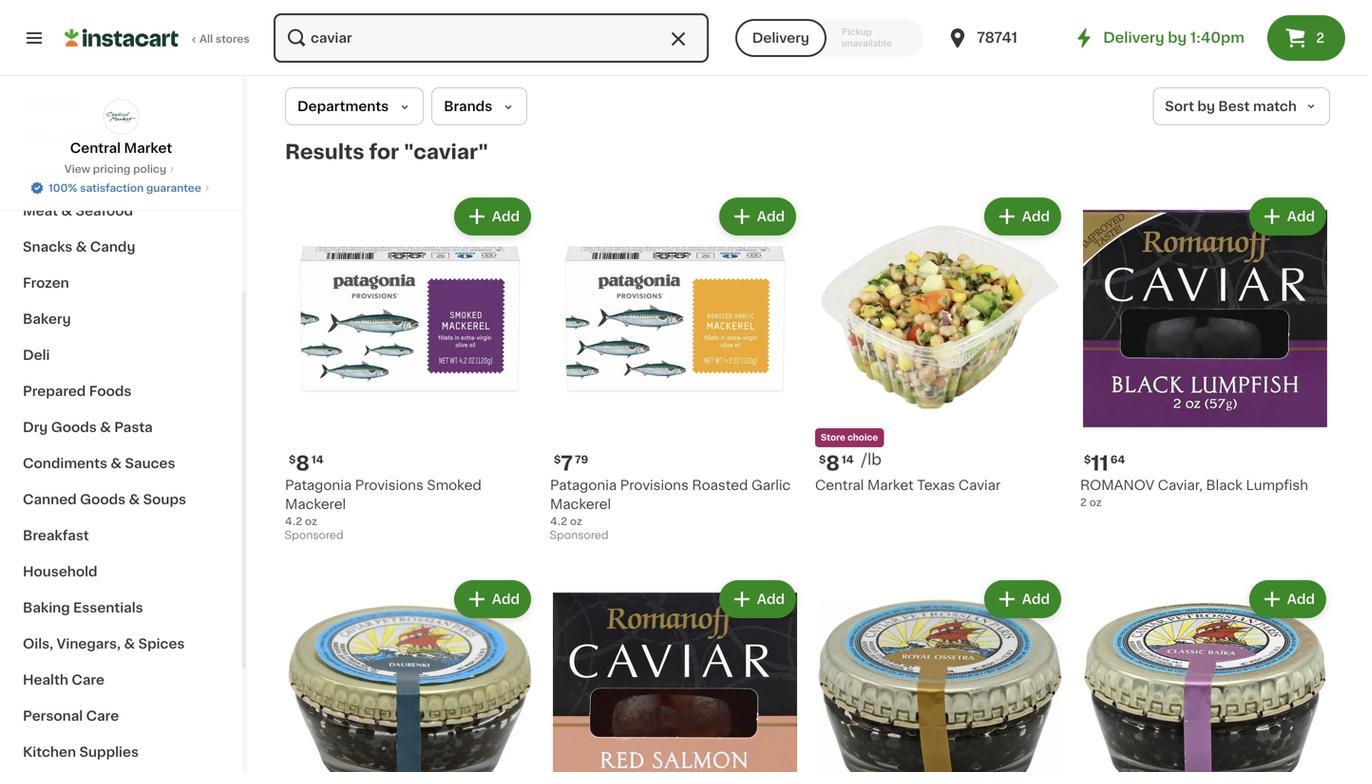 Task type: locate. For each thing, give the bounding box(es) containing it.
oz for 11
[[1089, 497, 1102, 508]]

100% satisfaction guarantee
[[49, 183, 201, 193]]

1 horizontal spatial 2
[[1316, 31, 1325, 45]]

1 horizontal spatial 8
[[826, 454, 840, 474]]

prepared foods link
[[11, 373, 231, 409]]

personal
[[23, 710, 83, 723]]

results for "caviar"
[[285, 142, 488, 162]]

by for sort
[[1197, 100, 1215, 113]]

black
[[1206, 479, 1243, 492]]

1 $ from the left
[[289, 455, 296, 465]]

product group containing 11
[[1080, 194, 1330, 510]]

oils, vinegars, & spices
[[23, 637, 185, 651]]

health care
[[23, 674, 104, 687]]

0 vertical spatial by
[[1168, 31, 1187, 45]]

8 up patagonia provisions smoked mackerel 4.2 oz
[[296, 454, 310, 474]]

kitchen supplies
[[23, 746, 139, 759]]

oz down $ 8 14
[[305, 516, 317, 527]]

central
[[70, 142, 121, 155], [815, 479, 864, 492]]

0 horizontal spatial patagonia
[[285, 479, 352, 492]]

product group
[[285, 194, 535, 546], [550, 194, 800, 546], [815, 194, 1065, 495], [1080, 194, 1330, 510], [285, 577, 535, 772], [550, 577, 800, 772], [815, 577, 1065, 772], [1080, 577, 1330, 772]]

1 horizontal spatial by
[[1197, 100, 1215, 113]]

4.2 inside patagonia provisions smoked mackerel 4.2 oz
[[285, 516, 302, 527]]

patagonia for 7
[[550, 479, 617, 492]]

1 sponsored badge image from the left
[[285, 531, 342, 542]]

spices
[[138, 637, 185, 651]]

beverages link
[[11, 157, 231, 193]]

sponsored badge image down $ 7 79
[[550, 531, 608, 542]]

foods
[[89, 385, 132, 398]]

2 provisions from the left
[[620, 479, 689, 492]]

condiments & sauces
[[23, 457, 175, 470]]

0 vertical spatial care
[[72, 674, 104, 687]]

sort
[[1165, 100, 1194, 113]]

2 4.2 from the left
[[550, 516, 567, 527]]

by right sort in the top of the page
[[1197, 100, 1215, 113]]

service type group
[[735, 19, 924, 57]]

sponsored badge image for 8
[[285, 531, 342, 542]]

14 down 'store choice'
[[842, 455, 854, 465]]

deli link
[[11, 337, 231, 373]]

1 horizontal spatial provisions
[[620, 479, 689, 492]]

central up pricing
[[70, 142, 121, 155]]

patagonia inside patagonia provisions roasted garlic mackerel 4.2 oz
[[550, 479, 617, 492]]

1 horizontal spatial central
[[815, 479, 864, 492]]

Search field
[[274, 13, 709, 63]]

2 patagonia from the left
[[550, 479, 617, 492]]

delivery for delivery
[[752, 31, 809, 45]]

baking essentials
[[23, 601, 143, 615]]

baking
[[23, 601, 70, 615]]

1 provisions from the left
[[355, 479, 424, 492]]

4.2 down $ 8 14
[[285, 516, 302, 527]]

goods down "prepared foods"
[[51, 421, 97, 434]]

patagonia down $ 7 79
[[550, 479, 617, 492]]

patagonia
[[285, 479, 352, 492], [550, 479, 617, 492]]

14 inside $ 8 14 /lb
[[842, 455, 854, 465]]

1 horizontal spatial delivery
[[1103, 31, 1164, 45]]

1 horizontal spatial sponsored badge image
[[550, 531, 608, 542]]

0 horizontal spatial 2
[[1080, 497, 1087, 508]]

2 button
[[1267, 15, 1345, 61]]

Best match Sort by field
[[1153, 87, 1330, 125]]

1 8 from the left
[[296, 454, 310, 474]]

0 horizontal spatial provisions
[[355, 479, 424, 492]]

by inside field
[[1197, 100, 1215, 113]]

market down /lb
[[867, 479, 914, 492]]

4.2
[[285, 516, 302, 527], [550, 516, 567, 527]]

1 vertical spatial 2
[[1080, 497, 1087, 508]]

1 vertical spatial care
[[86, 710, 119, 723]]

kitchen supplies link
[[11, 734, 231, 770]]

8 inside $ 8 14 /lb
[[826, 454, 840, 474]]

2
[[1316, 31, 1325, 45], [1080, 497, 1087, 508]]

0 horizontal spatial 8
[[296, 454, 310, 474]]

1 horizontal spatial mackerel
[[550, 498, 611, 511]]

delivery by 1:40pm
[[1103, 31, 1245, 45]]

pricing
[[93, 164, 131, 174]]

market
[[124, 142, 172, 155], [867, 479, 914, 492]]

$ inside $ 8 14
[[289, 455, 296, 465]]

provisions left roasted
[[620, 479, 689, 492]]

1 horizontal spatial oz
[[570, 516, 582, 527]]

delivery by 1:40pm link
[[1073, 27, 1245, 49]]

market for central market texas caviar
[[867, 479, 914, 492]]

central down $ 8 14 /lb
[[815, 479, 864, 492]]

oz down "romanov"
[[1089, 497, 1102, 508]]

3 $ from the left
[[819, 455, 826, 465]]

0 horizontal spatial mackerel
[[285, 498, 346, 511]]

patagonia for 8
[[285, 479, 352, 492]]

& left soups on the bottom left of page
[[129, 493, 140, 506]]

by for delivery
[[1168, 31, 1187, 45]]

snacks & candy
[[23, 240, 135, 254]]

store
[[821, 434, 845, 442]]

0 horizontal spatial oz
[[305, 516, 317, 527]]

oz down $ 7 79
[[570, 516, 582, 527]]

patagonia down $ 8 14
[[285, 479, 352, 492]]

household
[[23, 565, 97, 579]]

dairy
[[23, 132, 60, 145]]

$ for 8
[[289, 455, 296, 465]]

provisions inside patagonia provisions smoked mackerel 4.2 oz
[[355, 479, 424, 492]]

instacart logo image
[[65, 27, 179, 49]]

canned
[[23, 493, 77, 506]]

oils,
[[23, 637, 53, 651]]

romanov caviar, black lumpfish 2 oz
[[1080, 479, 1308, 508]]

1 vertical spatial by
[[1197, 100, 1215, 113]]

product group containing 7
[[550, 194, 800, 546]]

0 vertical spatial goods
[[51, 421, 97, 434]]

$ inside $ 11 64
[[1084, 455, 1091, 465]]

1 vertical spatial goods
[[80, 493, 126, 506]]

4.2 down 7
[[550, 516, 567, 527]]

0 vertical spatial 2
[[1316, 31, 1325, 45]]

11
[[1091, 454, 1109, 474]]

oz inside romanov caviar, black lumpfish 2 oz
[[1089, 497, 1102, 508]]

candy
[[90, 240, 135, 254]]

policy
[[133, 164, 166, 174]]

0 horizontal spatial market
[[124, 142, 172, 155]]

14 up patagonia provisions smoked mackerel 4.2 oz
[[312, 455, 324, 465]]

smoked
[[427, 479, 482, 492]]

brands button
[[432, 87, 527, 125]]

2 sponsored badge image from the left
[[550, 531, 608, 542]]

& left sauces
[[111, 457, 122, 470]]

mackerel down $ 8 14
[[285, 498, 346, 511]]

canned goods & soups
[[23, 493, 186, 506]]

0 vertical spatial market
[[124, 142, 172, 155]]

central market logo image
[[103, 99, 139, 135]]

1 horizontal spatial patagonia
[[550, 479, 617, 492]]

eggs
[[77, 132, 112, 145]]

add button
[[456, 200, 529, 234], [721, 200, 794, 234], [986, 200, 1059, 234], [1251, 200, 1324, 234], [456, 582, 529, 617], [721, 582, 794, 617], [986, 582, 1059, 617], [1251, 582, 1324, 617]]

1 horizontal spatial 14
[[842, 455, 854, 465]]

brands
[[444, 100, 492, 113]]

$ inside $ 7 79
[[554, 455, 561, 465]]

mackerel down $ 7 79
[[550, 498, 611, 511]]

caviar
[[959, 479, 1001, 492]]

canned goods & soups link
[[11, 482, 231, 518]]

$ 7 79
[[554, 454, 588, 474]]

condiments
[[23, 457, 107, 470]]

1 horizontal spatial market
[[867, 479, 914, 492]]

by
[[1168, 31, 1187, 45], [1197, 100, 1215, 113]]

1 4.2 from the left
[[285, 516, 302, 527]]

1 vertical spatial market
[[867, 479, 914, 492]]

caviar,
[[1158, 479, 1203, 492]]

4 $ from the left
[[1084, 455, 1091, 465]]

0 horizontal spatial 14
[[312, 455, 324, 465]]

14 inside $ 8 14
[[312, 455, 324, 465]]

market up policy
[[124, 142, 172, 155]]

sponsored badge image down $ 8 14
[[285, 531, 342, 542]]

None search field
[[272, 11, 710, 65]]

oz inside patagonia provisions smoked mackerel 4.2 oz
[[305, 516, 317, 527]]

2 mackerel from the left
[[550, 498, 611, 511]]

patagonia provisions roasted garlic mackerel 4.2 oz
[[550, 479, 791, 527]]

0 horizontal spatial delivery
[[752, 31, 809, 45]]

vinegars,
[[57, 637, 121, 651]]

0 horizontal spatial by
[[1168, 31, 1187, 45]]

provisions left smoked on the bottom left
[[355, 479, 424, 492]]

8 down store
[[826, 454, 840, 474]]

1 14 from the left
[[312, 455, 324, 465]]

1 vertical spatial central
[[815, 479, 864, 492]]

soups
[[143, 493, 186, 506]]

dairy & eggs
[[23, 132, 112, 145]]

by left 1:40pm
[[1168, 31, 1187, 45]]

1 mackerel from the left
[[285, 498, 346, 511]]

care down vinegars, on the bottom left of the page
[[72, 674, 104, 687]]

patagonia inside patagonia provisions smoked mackerel 4.2 oz
[[285, 479, 352, 492]]

8
[[296, 454, 310, 474], [826, 454, 840, 474]]

sponsored badge image
[[285, 531, 342, 542], [550, 531, 608, 542]]

2 14 from the left
[[842, 455, 854, 465]]

2 inside button
[[1316, 31, 1325, 45]]

0 horizontal spatial central
[[70, 142, 121, 155]]

supplies
[[79, 746, 139, 759]]

$
[[289, 455, 296, 465], [554, 455, 561, 465], [819, 455, 826, 465], [1084, 455, 1091, 465]]

& left eggs on the top left of page
[[63, 132, 74, 145]]

central market
[[70, 142, 172, 155]]

14
[[312, 455, 324, 465], [842, 455, 854, 465]]

texas
[[917, 479, 955, 492]]

delivery for delivery by 1:40pm
[[1103, 31, 1164, 45]]

2 horizontal spatial oz
[[1089, 497, 1102, 508]]

64
[[1110, 455, 1125, 465]]

lumpfish
[[1246, 479, 1308, 492]]

baking essentials link
[[11, 590, 231, 626]]

8 for $ 8 14 /lb
[[826, 454, 840, 474]]

central market link
[[70, 99, 172, 158]]

delivery inside button
[[752, 31, 809, 45]]

goods down condiments & sauces
[[80, 493, 126, 506]]

1 horizontal spatial 4.2
[[550, 516, 567, 527]]

0 horizontal spatial sponsored badge image
[[285, 531, 342, 542]]

2 8 from the left
[[826, 454, 840, 474]]

1 patagonia from the left
[[285, 479, 352, 492]]

2 $ from the left
[[554, 455, 561, 465]]

central for central market texas caviar
[[815, 479, 864, 492]]

provisions
[[355, 479, 424, 492], [620, 479, 689, 492]]

provisions for 7
[[620, 479, 689, 492]]

provisions inside patagonia provisions roasted garlic mackerel 4.2 oz
[[620, 479, 689, 492]]

bakery
[[23, 313, 71, 326]]

0 horizontal spatial 4.2
[[285, 516, 302, 527]]

care up the supplies
[[86, 710, 119, 723]]

0 vertical spatial central
[[70, 142, 121, 155]]

14 for $ 8 14
[[312, 455, 324, 465]]



Task type: describe. For each thing, give the bounding box(es) containing it.
meat
[[23, 204, 58, 218]]

$ for 7
[[554, 455, 561, 465]]

breakfast
[[23, 529, 89, 542]]

& down "100%"
[[61, 204, 72, 218]]

sponsored badge image for 7
[[550, 531, 608, 542]]

delivery button
[[735, 19, 826, 57]]

best
[[1218, 100, 1250, 113]]

for
[[369, 142, 399, 162]]

central for central market
[[70, 142, 121, 155]]

view
[[64, 164, 90, 174]]

view pricing policy link
[[64, 162, 178, 177]]

frozen
[[23, 276, 69, 290]]

100% satisfaction guarantee button
[[30, 177, 213, 196]]

prepared
[[23, 385, 86, 398]]

results
[[285, 142, 364, 162]]

2 inside romanov caviar, black lumpfish 2 oz
[[1080, 497, 1087, 508]]

goods for canned
[[80, 493, 126, 506]]

sauces
[[125, 457, 175, 470]]

78741
[[977, 31, 1018, 45]]

care for personal care
[[86, 710, 119, 723]]

/lb
[[861, 452, 882, 467]]

produce
[[23, 96, 81, 109]]

oz inside patagonia provisions roasted garlic mackerel 4.2 oz
[[570, 516, 582, 527]]

snacks
[[23, 240, 72, 254]]

pasta
[[114, 421, 153, 434]]

central market texas caviar
[[815, 479, 1001, 492]]

all stores
[[200, 34, 250, 44]]

$8.14 per pound element
[[815, 451, 1065, 476]]

match
[[1253, 100, 1297, 113]]

breakfast link
[[11, 518, 231, 554]]

satisfaction
[[80, 183, 144, 193]]

care for health care
[[72, 674, 104, 687]]

$ for 11
[[1084, 455, 1091, 465]]

8 for $ 8 14
[[296, 454, 310, 474]]

store choice
[[821, 434, 878, 442]]

oz for 8
[[305, 516, 317, 527]]

goods for dry
[[51, 421, 97, 434]]

all
[[200, 34, 213, 44]]

dry goods & pasta link
[[11, 409, 231, 446]]

$ 8 14 /lb
[[819, 452, 882, 474]]

sort by best match
[[1165, 100, 1297, 113]]

$ 8 14
[[289, 454, 324, 474]]

market for central market
[[124, 142, 172, 155]]

78741 button
[[946, 11, 1060, 65]]

household link
[[11, 554, 231, 590]]

1:40pm
[[1190, 31, 1245, 45]]

garlic
[[751, 479, 791, 492]]

& left candy
[[76, 240, 87, 254]]

& left pasta
[[100, 421, 111, 434]]

departments button
[[285, 87, 424, 125]]

4.2 inside patagonia provisions roasted garlic mackerel 4.2 oz
[[550, 516, 567, 527]]

79
[[575, 455, 588, 465]]

view pricing policy
[[64, 164, 166, 174]]

$ inside $ 8 14 /lb
[[819, 455, 826, 465]]

dairy & eggs link
[[11, 121, 231, 157]]

snacks & candy link
[[11, 229, 231, 265]]

bakery link
[[11, 301, 231, 337]]

provisions for 8
[[355, 479, 424, 492]]

dry
[[23, 421, 48, 434]]

14 for $ 8 14 /lb
[[842, 455, 854, 465]]

beverages
[[23, 168, 96, 181]]

seafood
[[76, 204, 133, 218]]

meat & seafood link
[[11, 193, 231, 229]]

all stores link
[[65, 11, 251, 65]]

health
[[23, 674, 68, 687]]

"caviar"
[[404, 142, 488, 162]]

$ 11 64
[[1084, 454, 1125, 474]]

mackerel inside patagonia provisions roasted garlic mackerel 4.2 oz
[[550, 498, 611, 511]]

meat & seafood
[[23, 204, 133, 218]]

& left spices
[[124, 637, 135, 651]]

essentials
[[73, 601, 143, 615]]

mackerel inside patagonia provisions smoked mackerel 4.2 oz
[[285, 498, 346, 511]]

roasted
[[692, 479, 748, 492]]

dry goods & pasta
[[23, 421, 153, 434]]

choice
[[847, 434, 878, 442]]

produce link
[[11, 85, 231, 121]]

prepared foods
[[23, 385, 132, 398]]

kitchen
[[23, 746, 76, 759]]

patagonia provisions smoked mackerel 4.2 oz
[[285, 479, 482, 527]]

romanov
[[1080, 479, 1154, 492]]

health care link
[[11, 662, 231, 698]]

personal care
[[23, 710, 119, 723]]

guarantee
[[146, 183, 201, 193]]

oils, vinegars, & spices link
[[11, 626, 231, 662]]

condiments & sauces link
[[11, 446, 231, 482]]

departments
[[297, 100, 389, 113]]

personal care link
[[11, 698, 231, 734]]

frozen link
[[11, 265, 231, 301]]



Task type: vqa. For each thing, say whether or not it's contained in the screenshot.
79
yes



